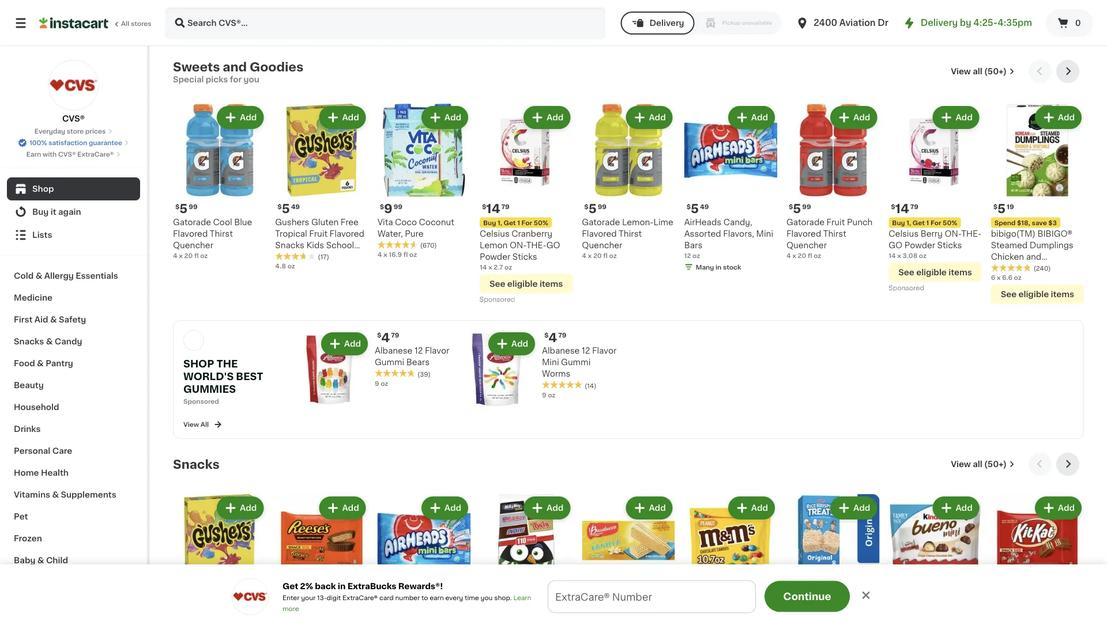 Task type: locate. For each thing, give the bounding box(es) containing it.
delivery by 4:25-4:35pm
[[921, 19, 1032, 27]]

99 inside $ 17 99
[[500, 594, 509, 601]]

29 inside $ 1 29
[[595, 594, 604, 601]]

albanese for gummi
[[375, 347, 413, 355]]

0 horizontal spatial see
[[490, 280, 506, 288]]

20 for gatorade lemon-lime flavored thirst quencher
[[593, 253, 602, 259]]

0 horizontal spatial $ 14 79
[[482, 203, 510, 215]]

3 flavored from the left
[[330, 230, 364, 238]]

1 horizontal spatial albanese
[[542, 347, 580, 355]]

99 up gatorade fruit punch flavored thirst quencher 4 x 20 fl oz
[[802, 203, 811, 210]]

vitamins
[[14, 491, 50, 499]]

buy 1, get 1 for 50% for berry
[[892, 220, 958, 226]]

4 x 16.9 fl oz
[[378, 252, 417, 258]]

3 $ 5 99 from the left
[[584, 203, 607, 215]]

2 horizontal spatial see eligible items button
[[991, 285, 1084, 304]]

main content
[[0, 46, 1107, 623]]

2 $ 14 79 from the left
[[891, 203, 919, 215]]

2 gummi from the left
[[561, 359, 591, 367]]

0 horizontal spatial in
[[338, 583, 346, 591]]

spo
[[183, 399, 196, 405]]

you right the for
[[244, 76, 259, 84]]

2 50% from the left
[[943, 220, 958, 226]]

fl inside gatorade fruit punch flavored thirst quencher 4 x 20 fl oz
[[808, 253, 812, 259]]

cvs® logo image
[[48, 60, 99, 111], [232, 579, 269, 616]]

thirst inside gatorade fruit punch flavored thirst quencher 4 x 20 fl oz
[[823, 230, 847, 238]]

fl inside the product group
[[404, 252, 408, 258]]

gluten for gushers gluten free tropical fruit flavore
[[209, 609, 236, 617]]

0 vertical spatial 9 oz
[[375, 381, 388, 387]]

2 view all (50+) from the top
[[951, 461, 1007, 469]]

1 go from the left
[[547, 241, 560, 249]]

(670)
[[420, 242, 437, 249]]

product group containing 1
[[582, 495, 675, 623]]

1 horizontal spatial powder
[[905, 241, 936, 249]]

celsius inside celsius cranberry lemon on-the-go powder sticks 14 x 2.7 oz
[[480, 230, 510, 238]]

1 horizontal spatial gluten
[[311, 218, 339, 226]]

gluten for gushers gluten free tropical fruit flavored snacks kids school snacks
[[311, 218, 339, 226]]

$
[[175, 203, 180, 210], [482, 203, 486, 210], [789, 203, 793, 210], [278, 204, 282, 210], [380, 204, 384, 210], [584, 204, 589, 210], [687, 204, 691, 210], [891, 204, 896, 210], [994, 204, 998, 210], [377, 332, 381, 339], [544, 332, 549, 339], [482, 594, 486, 601], [789, 594, 793, 601], [278, 594, 282, 601], [380, 594, 384, 601], [584, 594, 589, 601]]

19
[[1007, 204, 1014, 210]]

$ 14 79
[[482, 203, 510, 215], [891, 203, 919, 215]]

2 item carousel region from the top
[[173, 453, 1084, 623]]

16.9
[[389, 252, 402, 258]]

celsius up 3.08
[[889, 230, 919, 238]]

2 horizontal spatial items
[[1051, 291, 1075, 299]]

1 item carousel region from the top
[[173, 60, 1084, 311]]

5 up gatorade lemon-lime flavored thirst quencher 4 x 20 fl oz
[[589, 203, 597, 215]]

2 view all (50+) button from the top
[[947, 453, 1020, 476]]

1 buy 1, get 1 for 50% from the left
[[483, 220, 548, 226]]

$ left 'enter'
[[278, 594, 282, 601]]

frozen link
[[7, 528, 140, 550]]

$ up worms
[[544, 332, 549, 339]]

fl inside gatorade cool blue flavored thirst quencher 4 x 20 fl oz
[[194, 253, 199, 259]]

oz inside celsius berry on-the- go powder sticks 14 x 3.08 oz
[[919, 253, 927, 259]]

0 horizontal spatial and
[[223, 61, 247, 73]]

twix,
[[519, 609, 539, 617]]

1 horizontal spatial 9
[[384, 203, 393, 215]]

50% for cranberry
[[534, 220, 548, 226]]

free inside gushers gluten free tropical fruit flavored snacks kids school snacks
[[341, 218, 359, 226]]

gatorade inside gatorade cool blue flavored thirst quencher 4 x 20 fl oz
[[173, 218, 211, 226]]

flavors,
[[723, 230, 754, 238]]

in left stock
[[716, 264, 722, 270]]

fruit for gushers gluten free tropical fruit flavore
[[207, 621, 225, 623]]

add
[[240, 114, 257, 122], [342, 114, 359, 122], [445, 114, 461, 122], [547, 114, 564, 122], [649, 114, 666, 122], [751, 114, 768, 122], [854, 114, 871, 122], [956, 114, 973, 122], [1058, 114, 1075, 122], [344, 340, 361, 348], [511, 340, 528, 348], [240, 505, 257, 513], [342, 505, 359, 513], [445, 505, 461, 513], [547, 505, 564, 513], [649, 505, 666, 513], [751, 505, 768, 513], [854, 505, 871, 513], [956, 505, 973, 513], [1058, 505, 1075, 513], [632, 594, 652, 604]]

1 vertical spatial on-
[[510, 241, 526, 249]]

wafer,
[[625, 609, 651, 617]]

fruit down $5.49 element
[[207, 621, 225, 623]]

product group
[[173, 104, 266, 260], [275, 104, 368, 271], [378, 104, 471, 259], [480, 104, 573, 306], [582, 104, 675, 260], [684, 104, 777, 274], [787, 104, 880, 260], [889, 104, 982, 295], [991, 104, 1084, 304], [173, 495, 266, 623], [275, 495, 368, 623], [378, 495, 471, 623], [480, 495, 573, 623], [582, 495, 675, 623], [684, 495, 777, 623], [787, 495, 880, 623], [889, 495, 982, 623], [991, 495, 1084, 623]]

items down celsius cranberry lemon on-the-go powder sticks 14 x 2.7 oz
[[540, 280, 563, 288]]

0 vertical spatial 6
[[991, 275, 996, 281]]

1 1, from the left
[[498, 220, 502, 226]]

2 horizontal spatial 9
[[542, 392, 547, 398]]

1 celsius from the left
[[480, 230, 510, 238]]

20 inside gatorade cool blue flavored thirst quencher 4 x 20 fl oz
[[184, 253, 193, 259]]

0 horizontal spatial buy 1, get 1 for 50%
[[483, 220, 548, 226]]

0 vertical spatial powder
[[905, 241, 936, 249]]

free down continue
[[827, 611, 841, 617]]

and inside sweets and goodies special picks for you
[[223, 61, 247, 73]]

20
[[184, 253, 193, 259], [798, 253, 806, 259], [593, 253, 602, 259]]

1 horizontal spatial sticks
[[938, 241, 962, 249]]

fl for gatorade cool blue flavored thirst quencher
[[194, 253, 199, 259]]

12 up (14)
[[582, 347, 590, 355]]

gummi left bears at the bottom of the page
[[375, 359, 404, 367]]

Search field
[[166, 8, 605, 38]]

$ inside $ 1 29
[[584, 594, 589, 601]]

eligible for sticks
[[917, 268, 947, 276]]

delivery inside button
[[650, 19, 684, 27]]

$ 5 49 for airheads candy, assorted flavors, mini bars
[[687, 203, 709, 215]]

m&m's
[[684, 609, 713, 617]]

& inside baby & child "link"
[[37, 557, 44, 565]]

orders
[[589, 594, 623, 604]]

(50+) for 5
[[985, 67, 1007, 76]]

1 view all (50+) button from the top
[[947, 60, 1020, 83]]

chocolate down reese's
[[275, 621, 317, 623]]

2 (50+) from the top
[[985, 461, 1007, 469]]

& for supplements
[[52, 491, 59, 499]]

and up (240)
[[1026, 253, 1042, 261]]

0 horizontal spatial free
[[238, 609, 256, 617]]

treatment tracker modal dialog
[[150, 581, 1107, 623]]

0
[[1075, 19, 1081, 27]]

gummi inside albanese 12 flavor mini gummi worms
[[561, 359, 591, 367]]

2 flavored from the left
[[787, 230, 821, 238]]

in up digit
[[338, 583, 346, 591]]

1 horizontal spatial gatorade
[[582, 218, 620, 226]]

& inside cold & allergy essentials link
[[36, 272, 42, 280]]

eligible down 3.08
[[917, 268, 947, 276]]

1 horizontal spatial celsius
[[889, 230, 919, 238]]

1 vertical spatial sponsored badge image
[[480, 297, 515, 304]]

5 up airheads
[[691, 203, 699, 215]]

drinks
[[14, 426, 41, 434]]

0 vertical spatial the-
[[962, 230, 982, 238]]

0 horizontal spatial 6
[[282, 594, 290, 606]]

1 horizontal spatial $ 14 79
[[891, 203, 919, 215]]

& down snickers,
[[499, 621, 506, 623]]

frozen
[[14, 535, 42, 543]]

gushers inside gushers gluten free tropical fruit flavored snacks kids school snacks
[[275, 218, 309, 226]]

go
[[547, 241, 560, 249], [889, 241, 903, 249]]

tropical
[[275, 230, 307, 238], [173, 621, 205, 623]]

see eligible items button down celsius berry on-the- go powder sticks 14 x 3.08 oz in the right top of the page
[[889, 263, 982, 282]]

quencher for gatorade cool blue flavored thirst quencher
[[173, 241, 213, 249]]

quencher inside gatorade cool blue flavored thirst quencher 4 x 20 fl oz
[[173, 241, 213, 249]]

x
[[384, 252, 387, 258], [179, 253, 183, 259], [793, 253, 796, 259], [588, 253, 592, 259], [898, 253, 901, 259], [489, 264, 492, 270], [997, 275, 1001, 281]]

0 vertical spatial extracare®
[[77, 151, 114, 158]]

1 all from the top
[[973, 67, 983, 76]]

2400 aviation dr
[[814, 19, 889, 27]]

1, up 3.08
[[907, 220, 911, 226]]

baby & child
[[14, 557, 68, 565]]

20 for gatorade fruit punch flavored thirst quencher
[[798, 253, 806, 259]]

9 down albanese 12 flavor gummi bears
[[375, 381, 379, 387]]

flavor for albanese 12 flavor gummi bears
[[425, 347, 449, 355]]

99 up the coco
[[394, 204, 403, 210]]

1 milk from the left
[[309, 609, 326, 617]]

essentials
[[76, 272, 118, 280]]

99 inside $ 9 99
[[394, 204, 403, 210]]

14 inside celsius berry on-the- go powder sticks 14 x 3.08 oz
[[889, 253, 896, 259]]

1 gummi from the left
[[375, 359, 404, 367]]

49 for airheads candy, assorted flavors, mini bars
[[700, 204, 709, 210]]

& inside first aid & safety link
[[50, 316, 57, 324]]

0 horizontal spatial 49
[[291, 204, 300, 210]]

0 horizontal spatial gluten
[[209, 609, 236, 617]]

2 buy 1, get 1 for 50% from the left
[[892, 220, 958, 226]]

items for celsius cranberry lemon on-the-go powder sticks
[[540, 280, 563, 288]]

3 quencher from the left
[[582, 241, 622, 249]]

79
[[502, 203, 510, 210], [911, 204, 919, 210], [391, 332, 399, 339], [558, 332, 567, 339]]

1 horizontal spatial go
[[889, 241, 903, 249]]

fl inside gatorade lemon-lime flavored thirst quencher 4 x 20 fl oz
[[603, 253, 608, 259]]

$ 4 79
[[377, 332, 399, 344], [544, 332, 567, 344]]

0 horizontal spatial see eligible items button
[[480, 274, 573, 294]]

quencher inside gatorade lemon-lime flavored thirst quencher 4 x 20 fl oz
[[582, 241, 622, 249]]

pet
[[14, 513, 28, 521]]

flavored inside gatorade fruit punch flavored thirst quencher 4 x 20 fl oz
[[787, 230, 821, 238]]

tropical inside gushers gluten free tropical fruit flavore
[[173, 621, 205, 623]]

sticks inside celsius berry on-the- go powder sticks 14 x 3.08 oz
[[938, 241, 962, 249]]

12 inside albanese 12 flavor gummi bears
[[415, 347, 423, 355]]

0 vertical spatial you
[[244, 76, 259, 84]]

29 for 1
[[595, 594, 604, 601]]

albanese inside albanese 12 flavor mini gummi worms
[[542, 347, 580, 355]]

quencher inside gatorade fruit punch flavored thirst quencher 4 x 20 fl oz
[[787, 241, 827, 249]]

fruit inside gushers gluten free tropical fruit flavored snacks kids school snacks
[[309, 230, 328, 238]]

see eligible items down (240)
[[1001, 291, 1075, 299]]

household link
[[7, 397, 140, 419]]

2 horizontal spatial $ 5 49
[[687, 203, 709, 215]]

buy down the $ 4 69
[[790, 611, 803, 617]]

$ inside "$ 5 19"
[[994, 204, 998, 210]]

close image
[[861, 590, 872, 602]]

$ up vita
[[380, 204, 384, 210]]

20 for gatorade cool blue flavored thirst quencher
[[184, 253, 193, 259]]

powder inside celsius cranberry lemon on-the-go powder sticks 14 x 2.7 oz
[[480, 253, 511, 261]]

0 horizontal spatial items
[[540, 280, 563, 288]]

2 horizontal spatial eligible
[[1019, 291, 1049, 299]]

time
[[465, 596, 479, 602]]

item carousel region
[[173, 60, 1084, 311], [173, 453, 1084, 623]]

0 vertical spatial items
[[949, 268, 972, 276]]

again
[[58, 208, 81, 216]]

extracare® inside main content
[[343, 596, 378, 602]]

more
[[762, 596, 779, 602]]

1 vertical spatial powder
[[480, 253, 511, 261]]

1 (50+) from the top
[[985, 67, 1007, 76]]

thirst inside gatorade lemon-lime flavored thirst quencher 4 x 20 fl oz
[[619, 230, 642, 238]]

$ up gatorade fruit punch flavored thirst quencher 4 x 20 fl oz
[[789, 203, 793, 210]]

1 quencher from the left
[[173, 241, 213, 249]]

tropical down $5.49 element
[[173, 621, 205, 623]]

coco
[[395, 218, 417, 226]]

2 $ 5 99 from the left
[[789, 203, 811, 215]]

1 horizontal spatial 1,
[[907, 220, 911, 226]]

drinks link
[[7, 419, 140, 441]]

tropical inside gushers gluten free tropical fruit flavored snacks kids school snacks
[[275, 230, 307, 238]]

2400
[[814, 19, 838, 27]]

flavored inside gushers gluten free tropical fruit flavored snacks kids school snacks
[[330, 230, 364, 238]]

supplements
[[61, 491, 116, 499]]

1 vertical spatial 9 oz
[[542, 392, 556, 398]]

20 inside gatorade lemon-lime flavored thirst quencher 4 x 20 fl oz
[[593, 253, 602, 259]]

see down 2.7
[[490, 280, 506, 288]]

$6.29 element
[[684, 592, 777, 607]]

1 vertical spatial fruit
[[309, 230, 328, 238]]

1 horizontal spatial $ 5 99
[[584, 203, 607, 215]]

1, for cranberry
[[498, 220, 502, 226]]

tropical for gushers gluten free tropical fruit flavored snacks kids school snacks
[[275, 230, 307, 238]]

2 flavor from the left
[[592, 347, 617, 355]]

and up the for
[[223, 61, 247, 73]]

2 for from the left
[[931, 220, 942, 226]]

1 for from the left
[[522, 220, 532, 226]]

see eligible items down 2.7
[[490, 280, 563, 288]]

1 $ 5 99 from the left
[[175, 203, 198, 215]]

all left stores
[[121, 20, 129, 27]]

more
[[283, 606, 299, 613]]

0 vertical spatial tropical
[[275, 230, 307, 238]]

5 up gatorade fruit punch flavored thirst quencher 4 x 20 fl oz
[[793, 203, 801, 215]]

milk inside the 'reese's milk chocolate snack siz'
[[309, 609, 326, 617]]

flavor up (14)
[[592, 347, 617, 355]]

9 oz down worms
[[542, 392, 556, 398]]

1 flavor from the left
[[425, 347, 449, 355]]

free
[[341, 218, 359, 226], [238, 609, 256, 617], [827, 611, 841, 617]]

gatorade inside gatorade fruit punch flavored thirst quencher 4 x 20 fl oz
[[787, 218, 825, 226]]

2 20 from the left
[[798, 253, 806, 259]]

29 right 3
[[595, 594, 604, 601]]

0 horizontal spatial you
[[244, 76, 259, 84]]

2 horizontal spatial see eligible items
[[1001, 291, 1075, 299]]

reese's
[[275, 609, 307, 617]]

& for allergy
[[36, 272, 42, 280]]

5 up gushers gluten free tropical fruit flavored snacks kids school snacks
[[282, 203, 290, 215]]

2 quencher from the left
[[787, 241, 827, 249]]

2 vertical spatial see eligible items
[[1001, 291, 1075, 299]]

14 left 2.7
[[480, 264, 487, 270]]

2 $ 4 79 from the left
[[544, 332, 567, 344]]

(14)
[[585, 383, 597, 389]]

1 gatorade from the left
[[173, 218, 211, 226]]

5 for gatorade lemon-lime flavored thirst quencher
[[589, 203, 597, 215]]

free inside gushers gluten free tropical fruit flavore
[[238, 609, 256, 617]]

see eligible items button for powder
[[480, 274, 573, 294]]

3 gatorade from the left
[[582, 218, 620, 226]]

gluten down $5.49 element
[[209, 609, 236, 617]]

cranberry
[[512, 230, 553, 238]]

1 vertical spatial view all (50+) button
[[947, 453, 1020, 476]]

1 horizontal spatial the-
[[962, 230, 982, 238]]

3 20 from the left
[[593, 253, 602, 259]]

4 flavored from the left
[[582, 230, 617, 238]]

9 down worms
[[542, 392, 547, 398]]

quencher for gatorade lemon-lime flavored thirst quencher
[[582, 241, 622, 249]]

eligible down (240)
[[1019, 291, 1049, 299]]

on- right berry
[[945, 230, 962, 238]]

sticks
[[938, 241, 962, 249], [513, 253, 537, 261]]

2 horizontal spatial $ 5 99
[[789, 203, 811, 215]]

1 horizontal spatial sponsored badge image
[[889, 285, 924, 292]]

food & pantry
[[14, 360, 73, 368]]

29 up more
[[291, 594, 300, 601]]

gluten inside gushers gluten free tropical fruit flavored snacks kids school snacks
[[311, 218, 339, 226]]

albanese world's best image
[[183, 330, 204, 351]]

chocolate
[[275, 621, 317, 623], [684, 621, 726, 623]]

3 thirst from the left
[[619, 230, 642, 238]]

1 vertical spatial 9
[[375, 381, 379, 387]]

1 horizontal spatial see eligible items
[[899, 268, 972, 276]]

0 horizontal spatial thirst
[[210, 230, 233, 238]]

1 vertical spatial all
[[973, 461, 983, 469]]

water,
[[378, 230, 403, 238]]

gatorade left cool
[[173, 218, 211, 226]]

0 horizontal spatial mini
[[542, 359, 559, 367]]

1 horizontal spatial chocolate
[[684, 621, 726, 623]]

gatorade left punch
[[787, 218, 825, 226]]

2 chocolate from the left
[[684, 621, 726, 623]]

flavored for gatorade cool blue flavored thirst quencher
[[173, 230, 208, 238]]

on- down cranberry
[[510, 241, 526, 249]]

$ 5 49 for gushers gluten free tropical fruit flavored snacks kids school snacks
[[278, 203, 300, 215]]

sticks down berry
[[938, 241, 962, 249]]

1 horizontal spatial 20
[[593, 253, 602, 259]]

0 vertical spatial see eligible items
[[899, 268, 972, 276]]

50% up cranberry
[[534, 220, 548, 226]]

1 horizontal spatial and
[[1026, 253, 1042, 261]]

1 vertical spatial see eligible items
[[490, 280, 563, 288]]

oz inside gatorade fruit punch flavored thirst quencher 4 x 20 fl oz
[[814, 253, 822, 259]]

★★★★★
[[378, 241, 418, 249], [378, 241, 418, 249], [275, 252, 316, 260], [275, 252, 316, 260], [991, 264, 1032, 272], [991, 264, 1032, 272], [375, 370, 415, 378], [375, 370, 415, 378], [542, 381, 583, 389], [542, 381, 583, 389]]

2400 aviation dr button
[[796, 7, 889, 39]]

5 for gatorade fruit punch flavored thirst quencher
[[793, 203, 801, 215]]

99 for vita coco coconut water, pure
[[394, 204, 403, 210]]

0 vertical spatial see
[[899, 268, 915, 276]]

bars
[[684, 241, 703, 249]]

1 horizontal spatial on-
[[945, 230, 962, 238]]

gatorade
[[173, 218, 211, 226], [787, 218, 825, 226], [582, 218, 620, 226]]

food
[[14, 360, 35, 368]]

2 milk from the left
[[746, 609, 762, 617]]

get left the free
[[451, 594, 470, 604]]

celsius
[[480, 230, 510, 238], [889, 230, 919, 238]]

1 flavored from the left
[[173, 230, 208, 238]]

gluten inside gushers gluten free tropical fruit flavore
[[209, 609, 236, 617]]

m&m's peanut milk chocolate cand
[[684, 609, 762, 623]]

2 thirst from the left
[[823, 230, 847, 238]]

fruit inside gushers gluten free tropical fruit flavore
[[207, 621, 225, 623]]

gatorade for gatorade lemon-lime flavored thirst quencher
[[582, 218, 620, 226]]

0 horizontal spatial 29
[[291, 594, 300, 601]]

$ up gushers gluten free tropical fruit flavored snacks kids school snacks
[[278, 204, 282, 210]]

fruit up kids
[[309, 230, 328, 238]]

albanese up worms
[[542, 347, 580, 355]]

gushers for gushers gluten free tropical fruit flavored snacks kids school snacks
[[275, 218, 309, 226]]

1 horizontal spatial $ 5 49
[[380, 594, 402, 606]]

2 vertical spatial eligible
[[1019, 291, 1049, 299]]

1 50% from the left
[[534, 220, 548, 226]]

1 horizontal spatial thirst
[[619, 230, 642, 238]]

mini up worms
[[542, 359, 559, 367]]

$ 5 99
[[175, 203, 198, 215], [789, 203, 811, 215], [584, 203, 607, 215]]

0 vertical spatial on-
[[945, 230, 962, 238]]

flavored inside gatorade lemon-lime flavored thirst quencher 4 x 20 fl oz
[[582, 230, 617, 238]]

view
[[951, 67, 971, 76], [183, 422, 199, 428], [951, 461, 971, 469]]

eligible down celsius cranberry lemon on-the-go powder sticks 14 x 2.7 oz
[[507, 280, 538, 288]]

1 vertical spatial all
[[201, 422, 209, 428]]

get down 69 on the right bottom of page
[[809, 611, 821, 617]]

$ up gatorade cool blue flavored thirst quencher 4 x 20 fl oz
[[175, 203, 180, 210]]

1 $ 14 79 from the left
[[482, 203, 510, 215]]

12 inside albanese 12 flavor mini gummi worms
[[582, 347, 590, 355]]

0 horizontal spatial 9
[[375, 381, 379, 387]]

thirst inside gatorade cool blue flavored thirst quencher 4 x 20 fl oz
[[210, 230, 233, 238]]

buy 1, get 1 for 50% up cranberry
[[483, 220, 548, 226]]

0 horizontal spatial tropical
[[173, 621, 205, 623]]

4 inside gatorade lemon-lime flavored thirst quencher 4 x 20 fl oz
[[582, 253, 587, 259]]

0 horizontal spatial $ 5 49
[[278, 203, 300, 215]]

1 albanese from the left
[[375, 347, 413, 355]]

sponsored badge image for sticks
[[480, 297, 515, 304]]

0 horizontal spatial celsius
[[480, 230, 510, 238]]

1 horizontal spatial delivery
[[921, 19, 958, 27]]

spend $18, save $3
[[995, 220, 1057, 226]]

1 horizontal spatial fruit
[[309, 230, 328, 238]]

flavor inside albanese 12 flavor gummi bears
[[425, 347, 449, 355]]

& left candy in the left of the page
[[46, 338, 53, 346]]

0 vertical spatial all
[[121, 20, 129, 27]]

12 down bars
[[684, 253, 691, 259]]

eligible for powder
[[507, 280, 538, 288]]

$ left 69 on the right bottom of page
[[789, 594, 793, 601]]

2 vertical spatial see
[[1001, 291, 1017, 299]]

1 horizontal spatial gushers
[[275, 218, 309, 226]]

2 all from the top
[[973, 461, 983, 469]]

milk down more button
[[746, 609, 762, 617]]

go inside celsius cranberry lemon on-the-go powder sticks 14 x 2.7 oz
[[547, 241, 560, 249]]

29 inside '$ 6 29'
[[291, 594, 300, 601]]

0 horizontal spatial delivery
[[650, 19, 684, 27]]

4.8
[[275, 263, 286, 270]]

1 view all (50+) from the top
[[951, 67, 1007, 76]]

12 up bears at the bottom of the page
[[415, 347, 423, 355]]

$ inside '$ 6 29'
[[278, 594, 282, 601]]

gushers down $5.49 element
[[173, 609, 207, 617]]

1 vertical spatial cvs®
[[58, 151, 76, 158]]

continue
[[783, 592, 831, 602]]

0 horizontal spatial 50%
[[534, 220, 548, 226]]

delivery for delivery
[[650, 19, 684, 27]]

1 chocolate from the left
[[275, 621, 317, 623]]

gushers up kids
[[275, 218, 309, 226]]

& right aid
[[50, 316, 57, 324]]

all inside main content
[[201, 422, 209, 428]]

gatorade cool blue flavored thirst quencher 4 x 20 fl oz
[[173, 218, 252, 259]]

1 horizontal spatial in
[[716, 264, 722, 270]]

1,
[[498, 220, 502, 226], [907, 220, 911, 226]]

0 horizontal spatial for
[[522, 220, 532, 226]]

vitamins & supplements
[[14, 491, 116, 499]]

many
[[696, 264, 714, 270]]

oz inside gatorade cool blue flavored thirst quencher 4 x 20 fl oz
[[200, 253, 208, 259]]

$ up gatorade lemon-lime flavored thirst quencher 4 x 20 fl oz
[[584, 204, 589, 210]]

20 inside gatorade fruit punch flavored thirst quencher 4 x 20 fl oz
[[798, 253, 806, 259]]

1 29 from the left
[[291, 594, 300, 601]]

fl for gatorade fruit punch flavored thirst quencher
[[808, 253, 812, 259]]

4 inside gatorade cool blue flavored thirst quencher 4 x 20 fl oz
[[173, 253, 177, 259]]

2 horizontal spatial thirst
[[823, 230, 847, 238]]

9 oz down albanese 12 flavor gummi bears
[[375, 381, 388, 387]]

flavor inside albanese 12 flavor mini gummi worms
[[592, 347, 617, 355]]

tropical for gushers gluten free tropical fruit flavore
[[173, 621, 205, 623]]

2 1, from the left
[[907, 220, 911, 226]]

extracare® down guarantee at top left
[[77, 151, 114, 158]]

see down 3.08
[[899, 268, 915, 276]]

1 20 from the left
[[184, 253, 193, 259]]

gushers inside gushers gluten free tropical fruit flavore
[[173, 609, 207, 617]]

items down celsius berry on-the- go powder sticks 14 x 3.08 oz in the right top of the page
[[949, 268, 972, 276]]

flavored for gatorade lemon-lime flavored thirst quencher
[[582, 230, 617, 238]]

& inside food & pantry link
[[37, 360, 44, 368]]

tropical up kids
[[275, 230, 307, 238]]

$ 5 99 for gatorade lemon-lime flavored thirst quencher
[[584, 203, 607, 215]]

99
[[189, 203, 198, 210], [802, 203, 811, 210], [394, 204, 403, 210], [598, 204, 607, 210], [500, 594, 509, 601]]

$ right time
[[482, 594, 486, 601]]

care
[[52, 448, 72, 456]]

2 go from the left
[[889, 241, 903, 249]]

100%
[[29, 140, 47, 146]]

pure
[[405, 230, 424, 238]]

gatorade left lemon-
[[582, 218, 620, 226]]

free for gushers gluten free tropical fruit flavored snacks kids school snacks
[[341, 218, 359, 226]]

1, for berry
[[907, 220, 911, 226]]

0 vertical spatial 9
[[384, 203, 393, 215]]

sponsored badge image down 2.7
[[480, 297, 515, 304]]

albanese inside albanese 12 flavor gummi bears
[[375, 347, 413, 355]]

lime
[[654, 218, 674, 226]]

2 albanese from the left
[[542, 347, 580, 355]]

& for child
[[37, 557, 44, 565]]

powder up 3.08
[[905, 241, 936, 249]]

milky
[[541, 609, 563, 617]]

see eligible items for powder
[[490, 280, 563, 288]]

14
[[486, 203, 500, 215], [896, 203, 909, 215], [889, 253, 896, 259], [480, 264, 487, 270]]

gatorade inside gatorade lemon-lime flavored thirst quencher 4 x 20 fl oz
[[582, 218, 620, 226]]

the- inside celsius berry on-the- go powder sticks 14 x 3.08 oz
[[962, 230, 982, 238]]

1 vertical spatial gushers
[[173, 609, 207, 617]]

1 vertical spatial cvs® logo image
[[232, 579, 269, 616]]

5 up gatorade cool blue flavored thirst quencher 4 x 20 fl oz
[[180, 203, 188, 215]]

1 horizontal spatial flavor
[[592, 347, 617, 355]]

fruit left punch
[[827, 218, 845, 226]]

12 inside airheads candy, assorted flavors, mini bars 12 oz
[[684, 253, 691, 259]]

None search field
[[165, 7, 606, 39]]

$5.49 element
[[173, 592, 266, 607]]

way
[[480, 621, 497, 623]]

6 left 6.6
[[991, 275, 996, 281]]

sweets
[[173, 61, 220, 73]]

9 oz for albanese 12 flavor mini gummi worms
[[542, 392, 556, 398]]

0 horizontal spatial quencher
[[173, 241, 213, 249]]

& inside snacks & candy link
[[46, 338, 53, 346]]

0 horizontal spatial go
[[547, 241, 560, 249]]

1 horizontal spatial quencher
[[582, 241, 622, 249]]

all down nsored
[[201, 422, 209, 428]]

$ 1 29
[[584, 594, 604, 606]]

0 horizontal spatial the-
[[526, 241, 547, 249]]

celsius inside celsius berry on-the- go powder sticks 14 x 3.08 oz
[[889, 230, 919, 238]]

shop
[[32, 185, 54, 193]]

2 celsius from the left
[[889, 230, 919, 238]]

free up school
[[341, 218, 359, 226]]

1 $ 4 79 from the left
[[377, 332, 399, 344]]

& right cold
[[36, 272, 42, 280]]

free down $5.49 element
[[238, 609, 256, 617]]

1 horizontal spatial cvs® logo image
[[232, 579, 269, 616]]

$ 6 29
[[278, 594, 300, 606]]

continue button
[[765, 582, 850, 613]]

0 vertical spatial view
[[951, 67, 971, 76]]

2 29 from the left
[[595, 594, 604, 601]]

9
[[384, 203, 393, 215], [375, 381, 379, 387], [542, 392, 547, 398]]

0 vertical spatial and
[[223, 61, 247, 73]]

dumplings
[[1030, 241, 1074, 249]]

to inside treatment tracker modal dialog
[[690, 594, 700, 604]]

1 horizontal spatial 49
[[393, 594, 402, 601]]

baby & child link
[[7, 550, 140, 572]]

celsius cranberry lemon on-the-go powder sticks 14 x 2.7 oz
[[480, 230, 560, 270]]

1 thirst from the left
[[210, 230, 233, 238]]

12 for albanese 12 flavor gummi bears
[[415, 347, 423, 355]]

1 vertical spatial items
[[540, 280, 563, 288]]

in
[[716, 264, 722, 270], [338, 583, 346, 591]]

2 horizontal spatial 49
[[700, 204, 709, 210]]

$ 5 99 up gatorade lemon-lime flavored thirst quencher 4 x 20 fl oz
[[584, 203, 607, 215]]

0 horizontal spatial sticks
[[513, 253, 537, 261]]

and
[[223, 61, 247, 73], [1026, 253, 1042, 261]]

go inside celsius berry on-the- go powder sticks 14 x 3.08 oz
[[889, 241, 903, 249]]

mini right the flavors,
[[756, 230, 774, 238]]

personal care link
[[7, 441, 140, 463]]

0 vertical spatial in
[[716, 264, 722, 270]]

gummi
[[375, 359, 404, 367], [561, 359, 591, 367]]

2 gatorade from the left
[[787, 218, 825, 226]]

& for candy
[[46, 338, 53, 346]]

sponsored badge image
[[889, 285, 924, 292], [480, 297, 515, 304]]

$ 14 79 for cranberry
[[482, 203, 510, 215]]

& right baby
[[37, 557, 44, 565]]

flavored inside gatorade cool blue flavored thirst quencher 4 x 20 fl oz
[[173, 230, 208, 238]]

items for celsius berry on-the- go powder sticks
[[949, 268, 972, 276]]

to up m&m's
[[690, 594, 700, 604]]

buy it again link
[[7, 201, 140, 224]]

1 vertical spatial extracare®
[[343, 596, 378, 602]]

0 horizontal spatial all
[[121, 20, 129, 27]]

& inside vitamins & supplements link
[[52, 491, 59, 499]]

1 right 3
[[589, 594, 594, 606]]

99 up gatorade cool blue flavored thirst quencher 4 x 20 fl oz
[[189, 203, 198, 210]]



Task type: vqa. For each thing, say whether or not it's contained in the screenshot.
the top all
yes



Task type: describe. For each thing, give the bounding box(es) containing it.
$3
[[1049, 220, 1057, 226]]

home health link
[[7, 463, 140, 484]]

safety
[[59, 316, 86, 324]]

5 for gatorade cool blue flavored thirst quencher
[[180, 203, 188, 215]]

items for bibigo(tm) bibigo® steamed dumplings chicken and vegetable
[[1051, 291, 1075, 299]]

shop the world's best gummies spo nsored
[[183, 360, 263, 405]]

earn
[[26, 151, 41, 158]]

digit
[[327, 596, 341, 602]]

bauducco
[[582, 609, 623, 617]]

see eligible items button for sticks
[[889, 263, 982, 282]]

first aid & safety
[[14, 316, 86, 324]]

(50+) for buy 1 get 1 free
[[985, 461, 1007, 469]]

0 horizontal spatial to
[[422, 596, 428, 602]]

$ 14 79 for berry
[[891, 203, 919, 215]]

100% satisfaction guarantee button
[[18, 136, 129, 148]]

shop.
[[494, 596, 512, 602]]

milk inside m&m's peanut milk chocolate cand
[[746, 609, 762, 617]]

pantry
[[46, 360, 73, 368]]

79 up albanese 12 flavor mini gummi worms
[[558, 332, 567, 339]]

mini inside albanese 12 flavor mini gummi worms
[[542, 359, 559, 367]]

punch
[[847, 218, 873, 226]]

the
[[217, 360, 238, 369]]

99 for gatorade lemon-lime flavored thirst quencher
[[598, 204, 607, 210]]

back
[[315, 583, 336, 591]]

50% for berry
[[943, 220, 958, 226]]

first aid & safety link
[[7, 309, 140, 331]]

gushers gluten free tropical fruit flavore button
[[173, 495, 266, 623]]

for for berry
[[931, 220, 942, 226]]

1 vertical spatial in
[[338, 583, 346, 591]]

enter your 13-digit extracare® card number to earn every time you shop.
[[283, 596, 514, 602]]

special
[[173, 76, 204, 84]]

$ up airheads
[[687, 204, 691, 210]]

1 horizontal spatial you
[[481, 596, 493, 602]]

store
[[67, 128, 84, 135]]

fl for gatorade lemon-lime flavored thirst quencher
[[603, 253, 608, 259]]

$ 4 69
[[789, 594, 812, 606]]

shop link
[[7, 178, 140, 201]]

on- inside celsius cranberry lemon on-the-go powder sticks 14 x 2.7 oz
[[510, 241, 526, 249]]

$ down 'extrabucks'
[[380, 594, 384, 601]]

5 for spend $18, save $3
[[998, 203, 1006, 215]]

buy 1, get 1 for 50% for cranberry
[[483, 220, 548, 226]]

on- inside celsius berry on-the- go powder sticks 14 x 3.08 oz
[[945, 230, 962, 238]]

sweets and goodies special picks for you
[[173, 61, 304, 84]]

(39)
[[418, 371, 431, 378]]

assorted
[[684, 230, 721, 238]]

3.08
[[903, 253, 918, 259]]

4.8 oz
[[275, 263, 295, 270]]

earn
[[430, 596, 444, 602]]

lists
[[32, 231, 52, 239]]

item carousel region containing sweets and goodies
[[173, 60, 1084, 311]]

buy up 3.08
[[892, 220, 905, 226]]

5 left number
[[384, 594, 392, 606]]

29 for 6
[[291, 594, 300, 601]]

$ 4 79 for albanese 12 flavor gummi bears
[[377, 332, 399, 344]]

0 vertical spatial cvs® logo image
[[48, 60, 99, 111]]

aid
[[34, 316, 48, 324]]

everyday
[[34, 128, 65, 135]]

view all (50+) button for buy 1 get 1 free
[[947, 453, 1020, 476]]

powder inside celsius berry on-the- go powder sticks 14 x 3.08 oz
[[905, 241, 936, 249]]

thirst for lemon-
[[619, 230, 642, 238]]

100% satisfaction guarantee
[[29, 140, 122, 146]]

cold
[[14, 272, 34, 280]]

main content containing sweets and goodies
[[0, 46, 1107, 623]]

3
[[581, 594, 587, 604]]

earn with cvs® extracare® link
[[26, 150, 121, 159]]

$ inside $ 9 99
[[380, 204, 384, 210]]

buy left it on the top left of page
[[32, 208, 49, 216]]

sticks inside celsius cranberry lemon on-the-go powder sticks 14 x 2.7 oz
[[513, 253, 537, 261]]

1 down continue
[[822, 611, 825, 617]]

view all (50+) for buy 1 get 1 free
[[951, 461, 1007, 469]]

$ up celsius berry on-the- go powder sticks 14 x 3.08 oz in the right top of the page
[[891, 204, 896, 210]]

delivery
[[495, 594, 537, 604]]

get 2% back in extrabucks rewards®!
[[283, 583, 443, 591]]

& for pantry
[[37, 360, 44, 368]]

chicken
[[991, 253, 1024, 261]]

$ 5 99 for gatorade fruit punch flavored thirst quencher
[[789, 203, 811, 215]]

product group containing 4
[[787, 495, 880, 623]]

2%
[[300, 583, 313, 591]]

learn
[[514, 596, 531, 602]]

enter
[[283, 596, 300, 602]]

$ 9 99
[[380, 203, 403, 215]]

$ inside the $ 4 69
[[789, 594, 793, 601]]

learn more link
[[283, 596, 531, 613]]

$ 4 79 for albanese 12 flavor mini gummi worms
[[544, 332, 567, 344]]

for for cranberry
[[522, 220, 532, 226]]

all for buy 1 get 1 free
[[973, 461, 983, 469]]

5 for airheads candy, assorted flavors, mini bars
[[691, 203, 699, 215]]

99 for gatorade fruit punch flavored thirst quencher
[[802, 203, 811, 210]]

$ 5 99 for gatorade cool blue flavored thirst quencher
[[175, 203, 198, 215]]

5 for gushers gluten free tropical fruit flavored snacks kids school snacks
[[282, 203, 290, 215]]

card
[[379, 596, 394, 602]]

thirst for cool
[[210, 230, 233, 238]]

buy it again
[[32, 208, 81, 216]]

$ 17 99
[[482, 594, 509, 606]]

flavored for gatorade fruit punch flavored thirst quencher
[[787, 230, 821, 238]]

99 for gatorade cool blue flavored thirst quencher
[[189, 203, 198, 210]]

view for 17
[[951, 461, 971, 469]]

free for gushers gluten free tropical fruit flavore
[[238, 609, 256, 617]]

2 horizontal spatial see
[[1001, 291, 1017, 299]]

all for 5
[[973, 67, 983, 76]]

(240)
[[1034, 266, 1051, 272]]

product group containing 6
[[275, 495, 368, 623]]

buy 1 get 1 free
[[790, 611, 841, 617]]

sponsored badge image for 14
[[889, 285, 924, 292]]

x inside celsius berry on-the- go powder sticks 14 x 3.08 oz
[[898, 253, 901, 259]]

instacart logo image
[[39, 16, 108, 30]]

49 for gushers gluten free tropical fruit flavored snacks kids school snacks
[[291, 204, 300, 210]]

everyday store prices
[[34, 128, 106, 135]]

13-
[[317, 596, 327, 602]]

1 up berry
[[927, 220, 929, 226]]

every
[[446, 596, 463, 602]]

view all (50+) for 5
[[951, 67, 1007, 76]]

everyday store prices link
[[34, 127, 113, 136]]

get up cranberry
[[504, 220, 516, 226]]

thirst for fruit
[[823, 230, 847, 238]]

medicine
[[14, 294, 52, 302]]

albanese 12 flavor mini gummi worms
[[542, 347, 617, 378]]

personal care
[[14, 448, 72, 456]]

snacks & candy link
[[7, 331, 140, 353]]

spend
[[995, 220, 1016, 226]]

see eligible items for sticks
[[899, 268, 972, 276]]

candy,
[[724, 218, 753, 226]]

$10.00
[[654, 594, 687, 604]]

14 up lemon
[[486, 203, 500, 215]]

fruit inside gatorade fruit punch flavored thirst quencher 4 x 20 fl oz
[[827, 218, 845, 226]]

oz inside gatorade lemon-lime flavored thirst quencher 4 x 20 fl oz
[[609, 253, 617, 259]]

9 for albanese 12 flavor mini gummi worms
[[542, 392, 547, 398]]

79 up celsius berry on-the- go powder sticks 14 x 3.08 oz in the right top of the page
[[911, 204, 919, 210]]

gatorade for gatorade fruit punch flavored thirst quencher
[[787, 218, 825, 226]]

save
[[1032, 220, 1047, 226]]

baby
[[14, 557, 35, 565]]

dr
[[878, 19, 889, 27]]

gatorade for gatorade cool blue flavored thirst quencher
[[173, 218, 211, 226]]

0 horizontal spatial extracare®
[[77, 151, 114, 158]]

view all (50+) button for 5
[[947, 60, 1020, 83]]

x inside gatorade fruit punch flavored thirst quencher 4 x 20 fl oz
[[793, 253, 796, 259]]

celsius for celsius cranberry lemon on-the-go powder sticks
[[480, 230, 510, 238]]

2.7
[[494, 264, 503, 270]]

ExtraCare® Number text field
[[548, 582, 756, 613]]

world's
[[183, 372, 234, 382]]

you inside sweets and goodies special picks for you
[[244, 76, 259, 84]]

oz inside celsius cranberry lemon on-the-go powder sticks 14 x 2.7 oz
[[505, 264, 512, 270]]

17
[[486, 594, 499, 606]]

product group containing 17
[[480, 495, 573, 623]]

buy up lemon
[[483, 220, 496, 226]]

aviation
[[840, 19, 876, 27]]

9 for albanese 12 flavor gummi bears
[[375, 381, 379, 387]]

vitamins & supplements link
[[7, 484, 140, 506]]

1 vertical spatial view
[[183, 422, 199, 428]]

9 oz for albanese 12 flavor gummi bears
[[375, 381, 388, 387]]

get inside treatment tracker modal dialog
[[451, 594, 470, 604]]

oz inside airheads candy, assorted flavors, mini bars 12 oz
[[693, 253, 700, 259]]

flavor for albanese 12 flavor mini gummi worms
[[592, 347, 617, 355]]

qualify.
[[702, 594, 739, 604]]

cool
[[213, 218, 232, 226]]

cold & allergy essentials link
[[7, 265, 140, 287]]

$ inside $ 17 99
[[482, 594, 486, 601]]

$ up albanese 12 flavor gummi bears
[[377, 332, 381, 339]]

0 vertical spatial cvs®
[[62, 115, 85, 123]]

celsius for celsius berry on-the- go powder sticks
[[889, 230, 919, 238]]

albanese for mini
[[542, 347, 580, 355]]

extrabucks
[[348, 583, 397, 591]]

$ 5 19
[[994, 203, 1014, 215]]

get up 'enter'
[[283, 583, 298, 591]]

x inside gatorade lemon-lime flavored thirst quencher 4 x 20 fl oz
[[588, 253, 592, 259]]

14 inside celsius cranberry lemon on-the-go powder sticks 14 x 2.7 oz
[[480, 264, 487, 270]]

product group containing 9
[[378, 104, 471, 259]]

chocolate inside m&m's peanut milk chocolate cand
[[684, 621, 726, 623]]

see for sticks
[[490, 280, 506, 288]]

delivery button
[[621, 12, 695, 35]]

see for 14
[[899, 268, 915, 276]]

79 up lemon
[[502, 203, 510, 210]]

chocolate inside the 'reese's milk chocolate snack siz'
[[275, 621, 317, 623]]

item carousel region containing snacks
[[173, 453, 1084, 623]]

quencher for gatorade fruit punch flavored thirst quencher
[[787, 241, 827, 249]]

gushers for gushers gluten free tropical fruit flavore
[[173, 609, 207, 617]]

service type group
[[621, 12, 782, 35]]

delivery for delivery by 4:25-4:35pm
[[921, 19, 958, 27]]

4 inside gatorade fruit punch flavored thirst quencher 4 x 20 fl oz
[[787, 253, 791, 259]]

by
[[960, 19, 972, 27]]

learn more
[[283, 596, 531, 613]]

fruit for gushers gluten free tropical fruit flavored snacks kids school snacks
[[309, 230, 328, 238]]

x inside gatorade cool blue flavored thirst quencher 4 x 20 fl oz
[[179, 253, 183, 259]]

the- inside celsius cranberry lemon on-the-go powder sticks 14 x 2.7 oz
[[526, 241, 547, 249]]

2 horizontal spatial free
[[827, 611, 841, 617]]

12 for albanese 12 flavor mini gummi worms
[[582, 347, 590, 355]]

and inside bibigo(tm) bibigo® steamed dumplings chicken and vegetable
[[1026, 253, 1042, 261]]

69
[[803, 594, 812, 601]]

1 down the $ 4 69
[[805, 611, 807, 617]]

with
[[43, 151, 57, 158]]

gummi inside albanese 12 flavor gummi bears
[[375, 359, 404, 367]]

1 up cranberry
[[517, 220, 520, 226]]

$18,
[[1017, 220, 1031, 226]]

snacks & candy
[[14, 338, 82, 346]]

& inside snickers, twix, milky way & mor
[[499, 621, 506, 623]]

79 up albanese 12 flavor gummi bears
[[391, 332, 399, 339]]

kids
[[307, 241, 324, 249]]

get up berry
[[913, 220, 925, 226]]

pet link
[[7, 506, 140, 528]]

mini inside airheads candy, assorted flavors, mini bars 12 oz
[[756, 230, 774, 238]]

view for buy 1, get 1 for 50%
[[951, 67, 971, 76]]

add inside treatment tracker modal dialog
[[632, 594, 652, 604]]

steamed
[[991, 241, 1028, 249]]

99 for snickers, twix, milky way & mor
[[500, 594, 509, 601]]

oz inside the product group
[[410, 252, 417, 258]]

x inside celsius cranberry lemon on-the-go powder sticks 14 x 2.7 oz
[[489, 264, 492, 270]]

coconut
[[419, 218, 454, 226]]

14 up 3.08
[[896, 203, 909, 215]]

delivery by 4:25-4:35pm link
[[902, 16, 1032, 30]]

$ up lemon
[[482, 203, 486, 210]]



